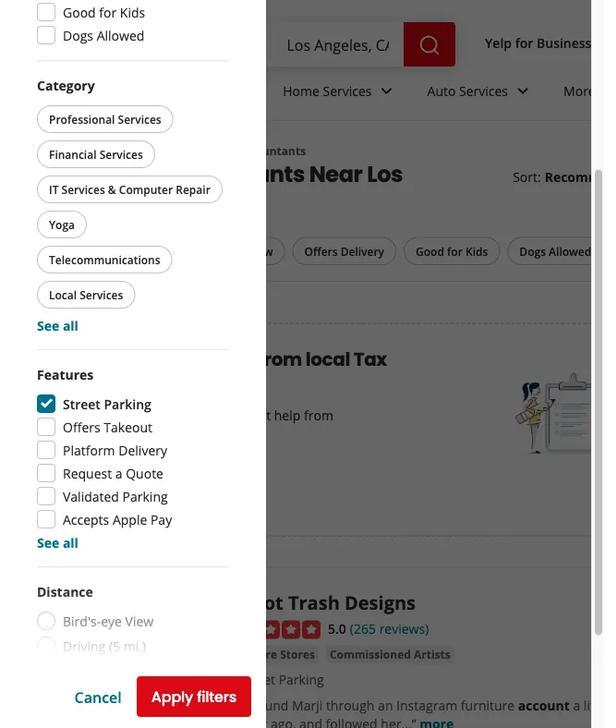 Task type: vqa. For each thing, say whether or not it's contained in the screenshot.
2nd "Stars" from the top
no



Task type: describe. For each thing, give the bounding box(es) containing it.
accepts apple pay
[[63, 511, 172, 528]]

2 vertical spatial parking
[[279, 671, 324, 689]]

now
[[249, 244, 273, 259]]

(5
[[109, 638, 120, 655]]

biking (2 mi.) walking (1 mi.)
[[63, 663, 151, 705]]

filters
[[197, 687, 237, 708]]

walking
[[63, 688, 110, 705]]

yoga button
[[37, 211, 87, 239]]

16 speech v2 image
[[221, 699, 236, 714]]

16 chevron down v2 image
[[596, 36, 606, 51]]

professional services button
[[37, 105, 174, 133]]

your
[[149, 406, 177, 424]]

accountants inside the top 10 best accountants near los angeles, california
[[161, 159, 305, 189]]

eye
[[101, 613, 122, 630]]

get started
[[83, 483, 165, 503]]

0 horizontal spatial good
[[63, 3, 96, 21]]

more
[[564, 82, 596, 99]]

sort:
[[513, 168, 542, 186]]

dogs inside button
[[520, 244, 547, 259]]

los
[[367, 159, 403, 189]]

top
[[37, 159, 78, 189]]

auto services
[[428, 82, 509, 99]]

&
[[108, 182, 116, 197]]

business
[[537, 34, 592, 51]]

see all button for category
[[37, 317, 79, 334]]

project
[[180, 406, 222, 424]]

furniture
[[225, 647, 278, 663]]

yelp for business button
[[478, 26, 606, 59]]

furniture stores
[[225, 647, 315, 663]]

us
[[93, 406, 107, 424]]

see for features
[[37, 534, 59, 552]]

professional inside professional services button
[[49, 111, 115, 127]]

(265 reviews)
[[350, 620, 429, 638]]

dogs allowed button
[[508, 237, 604, 265]]

5 star rating image
[[221, 621, 321, 639]]

stores
[[280, 647, 315, 663]]

its not trash designs link
[[221, 590, 416, 615]]

open now
[[217, 244, 273, 259]]

free price estimates from local tax professionals tell us about your project and get help from sponsored businesses.
[[68, 347, 387, 442]]

telecommunications button
[[37, 246, 172, 274]]

kids inside button
[[466, 244, 489, 259]]

open now button
[[205, 237, 285, 265]]

delivery for platform delivery
[[119, 442, 167, 459]]

0 horizontal spatial dogs allowed
[[63, 26, 145, 44]]

(265 reviews) link
[[350, 618, 429, 638]]

filters group
[[37, 237, 606, 266]]

delivery for offers delivery
[[341, 244, 385, 259]]

0 vertical spatial dogs
[[63, 26, 93, 44]]

view
[[125, 613, 154, 630]]

its not trash designs
[[221, 590, 416, 615]]

found
[[253, 697, 289, 715]]

driving
[[63, 638, 106, 655]]

street inside group
[[63, 395, 101, 413]]

see all button for features
[[37, 534, 79, 552]]

(265
[[350, 620, 376, 638]]

get started button
[[68, 472, 180, 513]]

2 vertical spatial mi.)
[[128, 688, 151, 705]]

services for the financial services button
[[100, 147, 143, 162]]

"i
[[241, 697, 250, 715]]

0 vertical spatial from
[[258, 347, 302, 373]]

search image
[[419, 34, 441, 56]]

dogs allowed inside button
[[520, 244, 592, 259]]

apple
[[113, 511, 147, 528]]

california
[[137, 188, 247, 219]]

distance
[[37, 583, 93, 601]]

24 chevron down v2 image for more
[[600, 80, 606, 102]]

commissioned artists button
[[326, 646, 455, 664]]

yelp for yelp for business
[[486, 34, 512, 51]]

home services link
[[268, 67, 413, 120]]

all for features
[[63, 534, 79, 552]]

16 checkmark v2 image
[[221, 673, 236, 688]]

10
[[83, 159, 105, 189]]

home services
[[283, 82, 372, 99]]

price
[[111, 347, 158, 373]]

about
[[110, 406, 146, 424]]

mi.) for (2
[[118, 663, 140, 680]]

16 filter v2 image
[[53, 245, 68, 260]]

angeles,
[[37, 188, 133, 219]]

local services
[[49, 287, 123, 302]]

telecommunications
[[49, 252, 160, 267]]

1
[[83, 245, 89, 257]]

local
[[49, 287, 77, 302]]

commissioned
[[330, 647, 411, 663]]

see for category
[[37, 317, 59, 334]]

furniture stores button
[[221, 646, 319, 664]]

best
[[109, 159, 157, 189]]

tell
[[68, 406, 89, 424]]

apply
[[151, 687, 193, 708]]

platform delivery
[[63, 442, 167, 459]]

yoga
[[49, 217, 75, 232]]

it
[[49, 182, 59, 197]]

professional services inside button
[[49, 111, 162, 127]]

account
[[519, 697, 570, 715]]

0 vertical spatial allowed
[[97, 26, 145, 44]]

instagram
[[397, 697, 458, 715]]

0 horizontal spatial good for kids
[[63, 3, 145, 21]]

driving (5 mi.)
[[63, 638, 146, 655]]

free price estimates from local tax professionals image
[[516, 368, 606, 460]]

validated parking
[[63, 488, 168, 505]]



Task type: locate. For each thing, give the bounding box(es) containing it.
all down accepts
[[63, 534, 79, 552]]

from right help
[[304, 406, 334, 424]]

tax
[[354, 347, 387, 373]]

0 horizontal spatial dogs
[[63, 26, 93, 44]]

0 vertical spatial group
[[33, 76, 229, 335]]

0 horizontal spatial for
[[99, 3, 117, 21]]

trash
[[288, 590, 340, 615]]

1 vertical spatial allowed
[[549, 244, 592, 259]]

0 horizontal spatial street
[[63, 395, 101, 413]]

0 horizontal spatial a
[[115, 465, 123, 482]]

yelp for yelp link
[[37, 143, 61, 159]]

24 chevron down v2 image inside more link
[[600, 80, 606, 102]]

1 vertical spatial mi.)
[[118, 663, 140, 680]]

None search field
[[141, 22, 460, 67]]

professional up 16 chevron right v2 image
[[49, 111, 115, 127]]

1 horizontal spatial street
[[240, 671, 276, 689]]

good for kids inside button
[[416, 244, 489, 259]]

1 see all button from the top
[[37, 317, 79, 334]]

street down features
[[63, 395, 101, 413]]

option group containing distance
[[37, 583, 229, 729]]

0 vertical spatial all
[[63, 317, 79, 334]]

good right the offers delivery button
[[416, 244, 445, 259]]

started
[[112, 483, 165, 503]]

group
[[33, 76, 229, 335], [37, 365, 229, 552]]

0 vertical spatial a
[[115, 465, 123, 482]]

1 vertical spatial offers
[[63, 418, 100, 436]]

marji
[[292, 697, 323, 715]]

see all for features
[[37, 534, 79, 552]]

category
[[37, 76, 95, 94]]

1 vertical spatial see all
[[37, 534, 79, 552]]

allowed inside button
[[549, 244, 592, 259]]

businesses.
[[136, 425, 206, 442]]

good up category
[[63, 3, 96, 21]]

yelp up 'auto services' link
[[486, 34, 512, 51]]

services for professional services button
[[118, 111, 162, 127]]

kids
[[120, 3, 145, 21], [466, 244, 489, 259]]

get
[[252, 406, 271, 424]]

0 vertical spatial street
[[63, 395, 101, 413]]

top 10 best accountants near los angeles, california
[[37, 159, 403, 219]]

for inside yelp for business button
[[516, 34, 534, 51]]

computer
[[119, 182, 173, 197]]

1 see all from the top
[[37, 317, 79, 334]]

offers inside group
[[63, 418, 100, 436]]

0 vertical spatial for
[[99, 3, 117, 21]]

professional down professional services button
[[90, 143, 159, 159]]

open
[[217, 244, 246, 259]]

1 vertical spatial good for kids
[[416, 244, 489, 259]]

see all button down local
[[37, 317, 79, 334]]

0 horizontal spatial 24 chevron down v2 image
[[512, 80, 535, 102]]

1 vertical spatial good
[[416, 244, 445, 259]]

0 vertical spatial professional
[[49, 111, 115, 127]]

it services & computer repair
[[49, 182, 211, 197]]

0 horizontal spatial kids
[[120, 3, 145, 21]]

bird's-
[[63, 613, 101, 630]]

16 chevron right v2 image
[[68, 144, 83, 159]]

1 horizontal spatial kids
[[466, 244, 489, 259]]

1 vertical spatial delivery
[[119, 442, 167, 459]]

offers up "platform"
[[63, 418, 100, 436]]

professional services up financial services
[[49, 111, 162, 127]]

its not trash designs image
[[60, 590, 199, 729]]

financial
[[49, 147, 97, 162]]

near
[[309, 159, 363, 189]]

street parking
[[63, 395, 152, 413], [240, 671, 324, 689]]

get
[[83, 483, 109, 503]]

street down furniture
[[240, 671, 276, 689]]

1 horizontal spatial allowed
[[549, 244, 592, 259]]

1 vertical spatial a
[[574, 697, 581, 715]]

street parking up offers takeout
[[63, 395, 152, 413]]

good for kids button
[[404, 237, 501, 265]]

help
[[274, 406, 301, 424]]

mi.) right "(2"
[[118, 663, 140, 680]]

1 horizontal spatial for
[[448, 244, 463, 259]]

parking
[[104, 395, 152, 413], [123, 488, 168, 505], [279, 671, 324, 689]]

it services & computer repair button
[[37, 176, 223, 203]]

0 vertical spatial kids
[[120, 3, 145, 21]]

0 horizontal spatial delivery
[[119, 442, 167, 459]]

commissioned artists link
[[326, 646, 455, 664]]

offers delivery button
[[293, 237, 397, 265]]

auto
[[428, 82, 456, 99]]

yelp for business
[[486, 34, 592, 51]]

1 all from the top
[[63, 317, 79, 334]]

1 horizontal spatial 24 chevron down v2 image
[[600, 80, 606, 102]]

0 vertical spatial mi.)
[[124, 638, 146, 655]]

offers takeout
[[63, 418, 153, 436]]

see up distance
[[37, 534, 59, 552]]

1 vertical spatial see all button
[[37, 534, 79, 552]]

parking up takeout
[[104, 395, 152, 413]]

accountants
[[237, 143, 306, 159], [161, 159, 305, 189]]

all for category
[[63, 317, 79, 334]]

0 vertical spatial offers
[[305, 244, 338, 259]]

offers for offers takeout
[[63, 418, 100, 436]]

0 horizontal spatial street parking
[[63, 395, 152, 413]]

1 vertical spatial for
[[516, 34, 534, 51]]

street parking down furniture stores link in the bottom of the page
[[240, 671, 324, 689]]

sponsored
[[68, 425, 133, 442]]

dogs allowed down sort:
[[520, 244, 592, 259]]

0 vertical spatial delivery
[[341, 244, 385, 259]]

2 horizontal spatial for
[[516, 34, 534, 51]]

see all button down accepts
[[37, 534, 79, 552]]

dogs up category
[[63, 26, 93, 44]]

1 horizontal spatial offers
[[305, 244, 338, 259]]

5.0
[[328, 620, 347, 638]]

a left the "little"
[[574, 697, 581, 715]]

option group
[[37, 583, 229, 729]]

local
[[306, 347, 350, 373]]

see all down local
[[37, 317, 79, 334]]

apply filters button
[[137, 677, 252, 718]]

24 chevron down v2 image down yelp for business
[[512, 80, 535, 102]]

accountants link
[[237, 143, 306, 159]]

artists
[[414, 647, 451, 663]]

1 vertical spatial parking
[[123, 488, 168, 505]]

delivery down los
[[341, 244, 385, 259]]

1 vertical spatial professional services
[[90, 143, 207, 159]]

more link
[[549, 67, 606, 120]]

1 vertical spatial see
[[37, 534, 59, 552]]

quote
[[126, 465, 164, 482]]

a little
[[241, 697, 606, 729]]

designs
[[345, 590, 416, 615]]

financial services
[[49, 147, 143, 162]]

1 horizontal spatial street parking
[[240, 671, 324, 689]]

dogs allowed up category
[[63, 26, 145, 44]]

parking down 'quote'
[[123, 488, 168, 505]]

1 horizontal spatial good for kids
[[416, 244, 489, 259]]

little
[[584, 697, 606, 715]]

its
[[221, 590, 244, 615]]

a
[[115, 465, 123, 482], [574, 697, 581, 715]]

1 vertical spatial kids
[[466, 244, 489, 259]]

1 vertical spatial dogs allowed
[[520, 244, 592, 259]]

1 see from the top
[[37, 317, 59, 334]]

group containing features
[[37, 365, 229, 552]]

0 horizontal spatial from
[[258, 347, 302, 373]]

see all for category
[[37, 317, 79, 334]]

see down local
[[37, 317, 59, 334]]

services for local services button
[[80, 287, 123, 302]]

a up get started
[[115, 465, 123, 482]]

business categories element
[[141, 67, 606, 120]]

dogs
[[63, 26, 93, 44], [520, 244, 547, 259]]

0 vertical spatial parking
[[104, 395, 152, 413]]

see all down accepts
[[37, 534, 79, 552]]

(1
[[114, 688, 125, 705]]

from left local
[[258, 347, 302, 373]]

allowed
[[97, 26, 145, 44], [549, 244, 592, 259]]

professional
[[49, 111, 115, 127], [90, 143, 159, 159]]

services for home services link
[[323, 82, 372, 99]]

mi.) right (1
[[128, 688, 151, 705]]

a inside a little
[[574, 697, 581, 715]]

1 24 chevron down v2 image from the left
[[512, 80, 535, 102]]

commissioned artists
[[330, 647, 451, 663]]

2 see all from the top
[[37, 534, 79, 552]]

all
[[97, 244, 111, 259]]

0 horizontal spatial offers
[[63, 418, 100, 436]]

an
[[378, 697, 393, 715]]

for
[[99, 3, 117, 21], [516, 34, 534, 51], [448, 244, 463, 259]]

0 vertical spatial street parking
[[63, 395, 152, 413]]

24 chevron down v2 image
[[376, 80, 398, 102]]

0 vertical spatial professional services
[[49, 111, 162, 127]]

offers right the now
[[305, 244, 338, 259]]

2 24 chevron down v2 image from the left
[[600, 80, 606, 102]]

validated
[[63, 488, 119, 505]]

mi.) for (5
[[124, 638, 146, 655]]

furniture stores link
[[221, 646, 319, 664]]

bird's-eye view
[[63, 613, 154, 630]]

0 vertical spatial good
[[63, 3, 96, 21]]

not
[[249, 590, 284, 615]]

takeout
[[104, 418, 153, 436]]

1 horizontal spatial a
[[574, 697, 581, 715]]

biking
[[63, 663, 100, 680]]

2 all from the top
[[63, 534, 79, 552]]

dogs down sort:
[[520, 244, 547, 259]]

offers delivery
[[305, 244, 385, 259]]

home
[[283, 82, 320, 99]]

1 horizontal spatial from
[[304, 406, 334, 424]]

1 vertical spatial dogs
[[520, 244, 547, 259]]

2 vertical spatial for
[[448, 244, 463, 259]]

1 horizontal spatial delivery
[[341, 244, 385, 259]]

1 vertical spatial street parking
[[240, 671, 324, 689]]

yelp left 16 chevron right v2 image
[[37, 143, 61, 159]]

1 vertical spatial yelp
[[37, 143, 61, 159]]

1 horizontal spatial dogs allowed
[[520, 244, 592, 259]]

good for kids
[[63, 3, 145, 21], [416, 244, 489, 259]]

1 vertical spatial all
[[63, 534, 79, 552]]

delivery inside button
[[341, 244, 385, 259]]

services for 'auto services' link
[[460, 82, 509, 99]]

0 vertical spatial see all button
[[37, 317, 79, 334]]

auto services link
[[413, 67, 549, 120]]

mi.) right '(5'
[[124, 638, 146, 655]]

offers for offers delivery
[[305, 244, 338, 259]]

delivery up 'quote'
[[119, 442, 167, 459]]

free
[[68, 347, 108, 373]]

from
[[258, 347, 302, 373], [304, 406, 334, 424]]

(2
[[103, 663, 114, 680]]

yelp
[[486, 34, 512, 51], [37, 143, 61, 159]]

all down local
[[63, 317, 79, 334]]

offers
[[305, 244, 338, 259], [63, 418, 100, 436]]

0 vertical spatial see
[[37, 317, 59, 334]]

0 vertical spatial dogs allowed
[[63, 26, 145, 44]]

yelp inside button
[[486, 34, 512, 51]]

0 horizontal spatial yelp
[[37, 143, 61, 159]]

1 vertical spatial group
[[37, 365, 229, 552]]

0 vertical spatial good for kids
[[63, 3, 145, 21]]

request a quote
[[63, 465, 164, 482]]

pay
[[151, 511, 172, 528]]

24 chevron down v2 image for auto services
[[512, 80, 535, 102]]

delivery inside group
[[119, 442, 167, 459]]

0 horizontal spatial allowed
[[97, 26, 145, 44]]

request
[[63, 465, 112, 482]]

1 horizontal spatial good
[[416, 244, 445, 259]]

good inside button
[[416, 244, 445, 259]]

services for it services & computer repair button
[[62, 182, 105, 197]]

offers inside the offers delivery button
[[305, 244, 338, 259]]

0 vertical spatial see all
[[37, 317, 79, 334]]

24 chevron down v2 image inside 'auto services' link
[[512, 80, 535, 102]]

group containing category
[[33, 76, 229, 335]]

for inside good for kids button
[[448, 244, 463, 259]]

1 vertical spatial from
[[304, 406, 334, 424]]

2 see from the top
[[37, 534, 59, 552]]

accountants up open in the top of the page
[[161, 159, 305, 189]]

1 horizontal spatial dogs
[[520, 244, 547, 259]]

24 chevron down v2 image right 'more'
[[600, 80, 606, 102]]

see
[[37, 317, 59, 334], [37, 534, 59, 552]]

professionals
[[68, 373, 192, 398]]

see all button
[[37, 317, 79, 334], [37, 534, 79, 552]]

2 see all button from the top
[[37, 534, 79, 552]]

parking down stores
[[279, 671, 324, 689]]

1 vertical spatial professional
[[90, 143, 159, 159]]

0 vertical spatial yelp
[[486, 34, 512, 51]]

1 vertical spatial street
[[240, 671, 276, 689]]

1 horizontal spatial yelp
[[486, 34, 512, 51]]

and
[[226, 406, 249, 424]]

services inside button
[[62, 182, 105, 197]]

see all
[[37, 317, 79, 334], [37, 534, 79, 552]]

professional services up computer on the top left of page
[[90, 143, 207, 159]]

local services button
[[37, 281, 135, 309]]

accountants down home
[[237, 143, 306, 159]]

24 chevron down v2 image
[[512, 80, 535, 102], [600, 80, 606, 102]]



